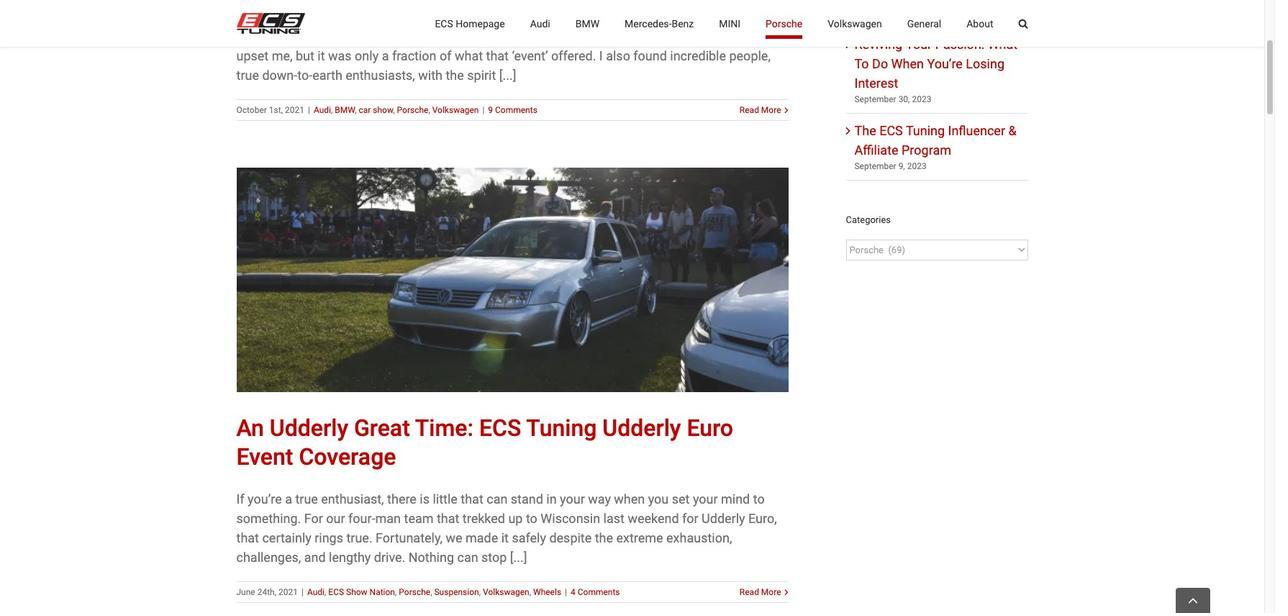 Task type: vqa. For each thing, say whether or not it's contained in the screenshot.
way
yes



Task type: describe. For each thing, give the bounding box(es) containing it.
0 vertical spatial audi
[[530, 18, 550, 29]]

and inside the if you're a true enthusiast, there is little that can stand in your way when you set your mind to something. for our four-man team that trekked up to wisconsin last weekend for udderly euro, that certainly rings true. fortunately, we made it safely despite the extreme exhaustion, challenges, and lengthy drive. nothing can stop [...]
[[304, 550, 326, 565]]

challenges,
[[236, 550, 301, 565]]

the right the attended
[[355, 9, 373, 24]]

also
[[606, 48, 631, 63]]

24th,
[[257, 587, 276, 597]]

an udderly great time: ecs tuning udderly euro event coverage image
[[236, 168, 789, 392]]

june
[[236, 587, 255, 597]]

stand
[[511, 491, 543, 507]]

the ecs tuning influencer & affiliate program september 9, 2023
[[855, 123, 1017, 171]]

general link
[[908, 0, 942, 47]]

ecs homepage link
[[435, 0, 505, 47]]

read for 9 comments
[[740, 105, 759, 115]]

little
[[433, 491, 458, 507]]

tuning inside an udderly great time: ecs tuning udderly euro event coverage
[[526, 414, 597, 442]]

first
[[646, 9, 669, 24]]

mercedes-benz
[[625, 18, 694, 29]]

2 horizontal spatial i
[[737, 9, 741, 24]]

june 24th, 2021 | audi , ecs show nation , porsche , suspension , volkswagen , wheels | 4 comments
[[236, 587, 620, 597]]

an udderly great time: ecs tuning udderly euro event coverage link
[[236, 414, 733, 471]]

up
[[509, 511, 523, 526]]

maryland
[[548, 9, 602, 24]]

if
[[236, 491, 245, 507]]

&
[[1009, 123, 1017, 138]]

0 horizontal spatial bmw
[[335, 105, 355, 115]]

2021 for 1st,
[[285, 105, 304, 115]]

audi for october 1st, 2021 | audi , bmw , car show , porsche , volkswagen | 9 comments
[[314, 105, 331, 115]]

to
[[855, 56, 869, 71]]

0 vertical spatial 2023
[[901, 8, 920, 18]]

if you're a true enthusiast, there is little that can stand in your way when you set your mind to something. for our four-man team that trekked up to wisconsin last weekend for udderly euro, that certainly rings true. fortunately, we made it safely despite the extreme exhaustion, challenges, and lengthy drive. nothing can stop [...]
[[236, 491, 777, 565]]

volkswagen link for 9 comments
[[432, 105, 479, 115]]

wheels
[[533, 587, 562, 597]]

more for 9 comments
[[762, 105, 781, 115]]

ocean
[[481, 9, 518, 24]]

something.
[[236, 511, 301, 526]]

ecs show nation link
[[328, 587, 395, 597]]

2 horizontal spatial volkswagen
[[828, 18, 882, 29]]

ecs left the show on the left of page
[[328, 587, 344, 597]]

section containing reviving your passion: what to do when you're losing interest
[[846, 0, 1028, 293]]

volkswagen link for wheels
[[483, 587, 530, 597]]

last year, i attended the 'unofficial' h2oi in ocean city, maryland for the first time. what i witnessed that weekend in person and through social media from a distance disheartened and upset me, but it was only a fraction of what that 'event' offered. i also found incredible people, true down-to-earth enthusiasts, with the spirit [...]
[[236, 9, 777, 83]]

1 vertical spatial comments
[[578, 587, 620, 597]]

0 vertical spatial volkswagen link
[[828, 0, 882, 47]]

media
[[545, 29, 581, 44]]

1 horizontal spatial can
[[487, 491, 508, 507]]

0 vertical spatial porsche link
[[766, 0, 803, 47]]

october for october 14, 2023
[[855, 8, 885, 18]]

fraction
[[392, 48, 437, 63]]

ecs inside the ecs tuning influencer & affiliate program september 9, 2023
[[880, 123, 903, 138]]

0 horizontal spatial to
[[526, 511, 538, 526]]

30,
[[899, 94, 910, 104]]

mind
[[721, 491, 750, 507]]

four-
[[348, 511, 375, 526]]

1 vertical spatial a
[[382, 48, 389, 63]]

the
[[855, 123, 877, 138]]

4 comments link
[[571, 587, 620, 597]]

october 14, 2023
[[855, 8, 920, 18]]

2 horizontal spatial and
[[756, 29, 777, 44]]

1 horizontal spatial i
[[600, 48, 603, 63]]

last
[[604, 511, 625, 526]]

coverage
[[299, 443, 396, 471]]

found
[[634, 48, 667, 63]]

spirit
[[467, 68, 496, 83]]

influencer
[[948, 123, 1006, 138]]

1 horizontal spatial and
[[435, 29, 457, 44]]

0 horizontal spatial in
[[379, 29, 389, 44]]

drive.
[[374, 550, 405, 565]]

our
[[326, 511, 345, 526]]

great
[[354, 414, 410, 442]]

a inside the if you're a true enthusiast, there is little that can stand in your way when you set your mind to something. for our four-man team that trekked up to wisconsin last weekend for udderly euro, that certainly rings true. fortunately, we made it safely despite the extreme exhaustion, challenges, and lengthy drive. nothing can stop [...]
[[285, 491, 292, 507]]

true inside last year, i attended the 'unofficial' h2oi in ocean city, maryland for the first time. what i witnessed that weekend in person and through social media from a distance disheartened and upset me, but it was only a fraction of what that 'event' offered. i also found incredible people, true down-to-earth enthusiasts, with the spirit [...]
[[236, 68, 259, 83]]

wisconsin
[[541, 511, 600, 526]]

benz
[[672, 18, 694, 29]]

to-
[[297, 68, 313, 83]]

from
[[584, 29, 611, 44]]

october 1st, 2021 | audi , bmw , car show , porsche , volkswagen | 9 comments
[[236, 105, 538, 115]]

when
[[892, 56, 924, 71]]

0 vertical spatial audi link
[[530, 0, 550, 47]]

9 comments link
[[488, 105, 538, 115]]

time.
[[672, 9, 701, 24]]

ecs inside ecs homepage link
[[435, 18, 453, 29]]

euro
[[687, 414, 733, 442]]

trekked
[[463, 511, 505, 526]]

safely
[[512, 530, 546, 545]]

car
[[359, 105, 371, 115]]

audi link for suspension
[[307, 587, 325, 597]]

2 horizontal spatial a
[[615, 29, 622, 44]]

read more link for wheels
[[740, 586, 781, 599]]

1 horizontal spatial bmw link
[[576, 0, 600, 47]]

the inside the if you're a true enthusiast, there is little that can stand in your way when you set your mind to something. for our four-man team that trekked up to wisconsin last weekend for udderly euro, that certainly rings true. fortunately, we made it safely despite the extreme exhaustion, challenges, and lengthy drive. nothing can stop [...]
[[595, 530, 613, 545]]

enthusiast,
[[321, 491, 384, 507]]

there
[[387, 491, 417, 507]]

weekend inside last year, i attended the 'unofficial' h2oi in ocean city, maryland for the first time. what i witnessed that weekend in person and through social media from a distance disheartened and upset me, but it was only a fraction of what that 'event' offered. i also found incredible people, true down-to-earth enthusiasts, with the spirit [...]
[[324, 29, 375, 44]]

made
[[466, 530, 498, 545]]

witnessed
[[236, 29, 295, 44]]

that up challenges,
[[236, 530, 259, 545]]

the ecs tuning influencer & affiliate program link
[[855, 123, 1017, 157]]

people,
[[730, 48, 771, 63]]

'unofficial'
[[376, 9, 434, 24]]

the down the of
[[446, 68, 464, 83]]

weekend inside the if you're a true enthusiast, there is little that can stand in your way when you set your mind to something. for our four-man team that trekked up to wisconsin last weekend for udderly euro, that certainly rings true. fortunately, we made it safely despite the extreme exhaustion, challenges, and lengthy drive. nothing can stop [...]
[[628, 511, 679, 526]]

losing
[[966, 56, 1005, 71]]

of
[[440, 48, 452, 63]]

0 horizontal spatial udderly
[[270, 414, 348, 442]]

extreme
[[617, 530, 663, 545]]

0 horizontal spatial bmw link
[[335, 105, 355, 115]]

what inside last year, i attended the 'unofficial' h2oi in ocean city, maryland for the first time. what i witnessed that weekend in person and through social media from a distance disheartened and upset me, but it was only a fraction of what that 'event' offered. i also found incredible people, true down-to-earth enthusiasts, with the spirit [...]
[[704, 9, 734, 24]]

an
[[236, 414, 264, 442]]

mercedes-benz link
[[625, 0, 694, 47]]

1 horizontal spatial bmw
[[576, 18, 600, 29]]

what
[[455, 48, 483, 63]]

9,
[[899, 161, 905, 171]]

interest
[[855, 75, 899, 90]]

that down the little
[[437, 511, 460, 526]]

| right 1st,
[[308, 105, 310, 115]]

1 vertical spatial volkswagen
[[432, 105, 479, 115]]

read more for 9 comments
[[740, 105, 781, 115]]

an udderly great time: ecs tuning udderly euro event coverage
[[236, 414, 733, 471]]

reviving
[[855, 36, 903, 52]]

you're
[[928, 56, 963, 71]]



Task type: locate. For each thing, give the bounding box(es) containing it.
volkswagen down stop
[[483, 587, 530, 597]]

for inside the if you're a true enthusiast, there is little that can stand in your way when you set your mind to something. for our four-man team that trekked up to wisconsin last weekend for udderly euro, that certainly rings true. fortunately, we made it safely despite the extreme exhaustion, challenges, and lengthy drive. nothing can stop [...]
[[682, 511, 699, 526]]

that
[[298, 29, 321, 44], [486, 48, 509, 63], [461, 491, 484, 507], [437, 511, 460, 526], [236, 530, 259, 545]]

bmw left the car
[[335, 105, 355, 115]]

your
[[906, 36, 932, 52]]

audi link for porsche
[[314, 105, 331, 115]]

do
[[873, 56, 888, 71]]

2 september from the top
[[855, 161, 897, 171]]

0 vertical spatial read
[[740, 105, 759, 115]]

section
[[846, 0, 1028, 293]]

1 vertical spatial tuning
[[526, 414, 597, 442]]

0 vertical spatial in
[[468, 9, 478, 24]]

1 horizontal spatial volkswagen
[[483, 587, 530, 597]]

porsche up people,
[[766, 18, 803, 29]]

| left 9
[[483, 105, 485, 115]]

2 vertical spatial audi link
[[307, 587, 325, 597]]

volkswagen up reviving in the right top of the page
[[828, 18, 882, 29]]

when
[[614, 491, 645, 507]]

audi down earth
[[314, 105, 331, 115]]

2 vertical spatial audi
[[307, 587, 325, 597]]

2021 right 1st,
[[285, 105, 304, 115]]

2023 inside the ecs tuning influencer & affiliate program september 9, 2023
[[908, 161, 927, 171]]

reviving your passion: what to do when you're losing interest september 30, 2023
[[855, 36, 1018, 104]]

ecs right time:
[[479, 414, 521, 442]]

1 horizontal spatial a
[[382, 48, 389, 63]]

read more link
[[740, 104, 781, 117], [740, 586, 781, 599]]

0 horizontal spatial volkswagen link
[[432, 105, 479, 115]]

0 vertical spatial it
[[318, 48, 325, 63]]

september inside the ecs tuning influencer & affiliate program september 9, 2023
[[855, 161, 897, 171]]

it right but
[[318, 48, 325, 63]]

[...] down safely
[[510, 550, 527, 565]]

| left '4' on the bottom of the page
[[565, 587, 567, 597]]

for up from
[[605, 9, 621, 24]]

ecs homepage
[[435, 18, 505, 29]]

0 vertical spatial volkswagen
[[828, 18, 882, 29]]

upset
[[236, 48, 269, 63]]

i right year, on the left of page
[[294, 9, 297, 24]]

i left "also"
[[600, 48, 603, 63]]

1 vertical spatial in
[[379, 29, 389, 44]]

and down rings
[[304, 550, 326, 565]]

udderly up "coverage"
[[270, 414, 348, 442]]

volkswagen link left 14,
[[828, 0, 882, 47]]

a right the you're
[[285, 491, 292, 507]]

comments right 9
[[495, 105, 538, 115]]

porsche link right show
[[397, 105, 429, 115]]

is
[[420, 491, 430, 507]]

euro,
[[749, 511, 777, 526]]

0 horizontal spatial your
[[560, 491, 585, 507]]

more for wheels
[[762, 587, 781, 597]]

disheartened
[[677, 29, 753, 44]]

it
[[318, 48, 325, 63], [502, 530, 509, 545]]

1 vertical spatial audi link
[[314, 105, 331, 115]]

through
[[460, 29, 504, 44]]

volkswagen link
[[828, 0, 882, 47], [432, 105, 479, 115], [483, 587, 530, 597]]

2 horizontal spatial udderly
[[702, 511, 745, 526]]

1 vertical spatial can
[[457, 550, 478, 565]]

true.
[[347, 530, 373, 545]]

stop
[[482, 550, 507, 565]]

set
[[672, 491, 690, 507]]

the down last
[[595, 530, 613, 545]]

1 vertical spatial weekend
[[628, 511, 679, 526]]

udderly left euro
[[603, 414, 681, 442]]

incredible
[[670, 48, 726, 63]]

homepage
[[456, 18, 505, 29]]

1 horizontal spatial to
[[753, 491, 765, 507]]

1st,
[[269, 105, 283, 115]]

audi link up 'event'
[[530, 0, 550, 47]]

porsche link up people,
[[766, 0, 803, 47]]

last
[[236, 9, 261, 24]]

1 vertical spatial it
[[502, 530, 509, 545]]

1 horizontal spatial tuning
[[906, 123, 945, 138]]

ecs up the of
[[435, 18, 453, 29]]

true inside the if you're a true enthusiast, there is little that can stand in your way when you set your mind to something. for our four-man team that trekked up to wisconsin last weekend for udderly euro, that certainly rings true. fortunately, we made it safely despite the extreme exhaustion, challenges, and lengthy drive. nothing can stop [...]
[[295, 491, 318, 507]]

me,
[[272, 48, 293, 63]]

0 vertical spatial can
[[487, 491, 508, 507]]

1 vertical spatial [...]
[[510, 550, 527, 565]]

reviving your passion: what to do when you're losing interest link
[[855, 36, 1018, 90]]

nothing
[[409, 550, 454, 565]]

2021
[[285, 105, 304, 115], [279, 587, 298, 597]]

in inside the if you're a true enthusiast, there is little that can stand in your way when you set your mind to something. for our four-man team that trekked up to wisconsin last weekend for udderly euro, that certainly rings true. fortunately, we made it safely despite the extreme exhaustion, challenges, and lengthy drive. nothing can stop [...]
[[547, 491, 557, 507]]

2 read more link from the top
[[740, 586, 781, 599]]

0 vertical spatial porsche
[[766, 18, 803, 29]]

it down up
[[502, 530, 509, 545]]

1 horizontal spatial weekend
[[628, 511, 679, 526]]

with
[[418, 68, 443, 83]]

i up disheartened
[[737, 9, 741, 24]]

0 vertical spatial what
[[704, 9, 734, 24]]

comments right '4' on the bottom of the page
[[578, 587, 620, 597]]

0 horizontal spatial for
[[605, 9, 621, 24]]

that up but
[[298, 29, 321, 44]]

1 horizontal spatial it
[[502, 530, 509, 545]]

passion:
[[936, 36, 985, 52]]

a
[[615, 29, 622, 44], [382, 48, 389, 63], [285, 491, 292, 507]]

read more
[[740, 105, 781, 115], [740, 587, 781, 597]]

udderly down mind
[[702, 511, 745, 526]]

|
[[308, 105, 310, 115], [483, 105, 485, 115], [302, 587, 304, 597], [565, 587, 567, 597]]

your
[[560, 491, 585, 507], [693, 491, 718, 507]]

9
[[488, 105, 493, 115]]

porsche right show
[[397, 105, 429, 115]]

[...]
[[499, 68, 517, 83], [510, 550, 527, 565]]

for inside last year, i attended the 'unofficial' h2oi in ocean city, maryland for the first time. what i witnessed that weekend in person and through social media from a distance disheartened and upset me, but it was only a fraction of what that 'event' offered. i also found incredible people, true down-to-earth enthusiasts, with the spirit [...]
[[605, 9, 621, 24]]

your right set at right bottom
[[693, 491, 718, 507]]

1 vertical spatial what
[[988, 36, 1018, 52]]

2 read from the top
[[740, 587, 759, 597]]

0 vertical spatial read more link
[[740, 104, 781, 117]]

bmw link up offered.
[[576, 0, 600, 47]]

porsche right nation
[[399, 587, 431, 597]]

october left 14,
[[855, 8, 885, 18]]

1 read from the top
[[740, 105, 759, 115]]

september inside reviving your passion: what to do when you're losing interest september 30, 2023
[[855, 94, 897, 104]]

read more link for 9 comments
[[740, 104, 781, 117]]

0 vertical spatial read more
[[740, 105, 781, 115]]

1 vertical spatial more
[[762, 587, 781, 597]]

rings
[[315, 530, 343, 545]]

1 horizontal spatial volkswagen link
[[483, 587, 530, 597]]

1 vertical spatial read
[[740, 587, 759, 597]]

a up "also"
[[615, 29, 622, 44]]

exhaustion,
[[667, 530, 732, 545]]

october inside section
[[855, 8, 885, 18]]

for up exhaustion, at the right of the page
[[682, 511, 699, 526]]

2023 inside reviving your passion: what to do when you're losing interest september 30, 2023
[[912, 94, 932, 104]]

can up the trekked
[[487, 491, 508, 507]]

program
[[902, 142, 952, 157]]

2 vertical spatial volkswagen
[[483, 587, 530, 597]]

porsche
[[766, 18, 803, 29], [397, 105, 429, 115], [399, 587, 431, 597]]

and up people,
[[756, 29, 777, 44]]

weekend down you
[[628, 511, 679, 526]]

1 vertical spatial read more
[[740, 587, 781, 597]]

volkswagen link down stop
[[483, 587, 530, 597]]

porsche link right nation
[[399, 587, 431, 597]]

0 vertical spatial september
[[855, 94, 897, 104]]

2023 right the 9,
[[908, 161, 927, 171]]

2 vertical spatial a
[[285, 491, 292, 507]]

1 vertical spatial true
[[295, 491, 318, 507]]

2 vertical spatial 2023
[[908, 161, 927, 171]]

ecs tuning logo image
[[236, 13, 305, 34]]

to
[[753, 491, 765, 507], [526, 511, 538, 526]]

| right 24th,
[[302, 587, 304, 597]]

a right "only"
[[382, 48, 389, 63]]

1 vertical spatial bmw link
[[335, 105, 355, 115]]

attended
[[301, 9, 352, 24]]

2021 right 24th,
[[279, 587, 298, 597]]

september down interest
[[855, 94, 897, 104]]

0 vertical spatial bmw
[[576, 18, 600, 29]]

2 read more from the top
[[740, 587, 781, 597]]

0 horizontal spatial comments
[[495, 105, 538, 115]]

offered.
[[551, 48, 596, 63]]

categories
[[846, 214, 891, 225]]

udderly inside the if you're a true enthusiast, there is little that can stand in your way when you set your mind to something. for our four-man team that trekked up to wisconsin last weekend for udderly euro, that certainly rings true. fortunately, we made it safely despite the extreme exhaustion, challenges, and lengthy drive. nothing can stop [...]
[[702, 511, 745, 526]]

4
[[571, 587, 576, 597]]

and
[[435, 29, 457, 44], [756, 29, 777, 44], [304, 550, 326, 565]]

what up disheartened
[[704, 9, 734, 24]]

way
[[588, 491, 611, 507]]

2 horizontal spatial volkswagen link
[[828, 0, 882, 47]]

1 read more link from the top
[[740, 104, 781, 117]]

true down upset
[[236, 68, 259, 83]]

certainly
[[262, 530, 312, 545]]

audi left the show on the left of page
[[307, 587, 325, 597]]

1 vertical spatial read more link
[[740, 586, 781, 599]]

0 horizontal spatial october
[[236, 105, 267, 115]]

1 horizontal spatial in
[[468, 9, 478, 24]]

wheels link
[[533, 587, 562, 597]]

read more for wheels
[[740, 587, 781, 597]]

fortunately,
[[376, 530, 443, 545]]

the
[[355, 9, 373, 24], [625, 9, 643, 24], [446, 68, 464, 83], [595, 530, 613, 545]]

1 horizontal spatial udderly
[[603, 414, 681, 442]]

weekend up was
[[324, 29, 375, 44]]

2023 right 30,
[[912, 94, 932, 104]]

can
[[487, 491, 508, 507], [457, 550, 478, 565]]

2 vertical spatial porsche link
[[399, 587, 431, 597]]

1 vertical spatial to
[[526, 511, 538, 526]]

porsche link
[[766, 0, 803, 47], [397, 105, 429, 115], [399, 587, 431, 597]]

that down through on the left of page
[[486, 48, 509, 63]]

1 vertical spatial 2021
[[279, 587, 298, 597]]

0 vertical spatial tuning
[[906, 123, 945, 138]]

audi up 'event'
[[530, 18, 550, 29]]

bmw up offered.
[[576, 18, 600, 29]]

it inside the if you're a true enthusiast, there is little that can stand in your way when you set your mind to something. for our four-man team that trekked up to wisconsin last weekend for udderly euro, that certainly rings true. fortunately, we made it safely despite the extreme exhaustion, challenges, and lengthy drive. nothing can stop [...]
[[502, 530, 509, 545]]

the left first
[[625, 9, 643, 24]]

1 horizontal spatial your
[[693, 491, 718, 507]]

what inside reviving your passion: what to do when you're losing interest september 30, 2023
[[988, 36, 1018, 52]]

in right stand
[[547, 491, 557, 507]]

car show link
[[359, 105, 393, 115]]

h2oi
[[438, 9, 465, 24]]

0 horizontal spatial i
[[294, 9, 297, 24]]

event
[[236, 443, 293, 471]]

september down the affiliate
[[855, 161, 897, 171]]

2021 for 24th,
[[279, 587, 298, 597]]

0 horizontal spatial a
[[285, 491, 292, 507]]

'event'
[[512, 48, 548, 63]]

,
[[331, 105, 333, 115], [355, 105, 357, 115], [393, 105, 395, 115], [429, 105, 430, 115], [325, 587, 326, 597], [395, 587, 397, 597], [431, 587, 432, 597], [479, 587, 481, 597], [530, 587, 531, 597]]

true up for
[[295, 491, 318, 507]]

to up euro,
[[753, 491, 765, 507]]

[...] inside last year, i attended the 'unofficial' h2oi in ocean city, maryland for the first time. what i witnessed that weekend in person and through social media from a distance disheartened and upset me, but it was only a fraction of what that 'event' offered. i also found incredible people, true down-to-earth enthusiasts, with the spirit [...]
[[499, 68, 517, 83]]

0 vertical spatial october
[[855, 8, 885, 18]]

mini link
[[719, 0, 741, 47]]

2 horizontal spatial in
[[547, 491, 557, 507]]

1 vertical spatial for
[[682, 511, 699, 526]]

your up wisconsin
[[560, 491, 585, 507]]

october left 1st,
[[236, 105, 267, 115]]

mercedes-
[[625, 18, 672, 29]]

you
[[648, 491, 669, 507]]

0 vertical spatial to
[[753, 491, 765, 507]]

lengthy
[[329, 550, 371, 565]]

0 horizontal spatial and
[[304, 550, 326, 565]]

distance
[[625, 29, 674, 44]]

0 vertical spatial 2021
[[285, 105, 304, 115]]

volkswagen left 9
[[432, 105, 479, 115]]

udderly
[[270, 414, 348, 442], [603, 414, 681, 442], [702, 511, 745, 526]]

1 vertical spatial september
[[855, 161, 897, 171]]

show
[[373, 105, 393, 115]]

read for wheels
[[740, 587, 759, 597]]

0 vertical spatial [...]
[[499, 68, 517, 83]]

[...] inside the if you're a true enthusiast, there is little that can stand in your way when you set your mind to something. for our four-man team that trekked up to wisconsin last weekend for udderly euro, that certainly rings true. fortunately, we made it safely despite the extreme exhaustion, challenges, and lengthy drive. nothing can stop [...]
[[510, 550, 527, 565]]

1 your from the left
[[560, 491, 585, 507]]

2 vertical spatial porsche
[[399, 587, 431, 597]]

audi for june 24th, 2021 | audi , ecs show nation , porsche , suspension , volkswagen , wheels | 4 comments
[[307, 587, 325, 597]]

1 horizontal spatial for
[[682, 511, 699, 526]]

affiliate
[[855, 142, 899, 157]]

2 vertical spatial volkswagen link
[[483, 587, 530, 597]]

it inside last year, i attended the 'unofficial' h2oi in ocean city, maryland for the first time. what i witnessed that weekend in person and through social media from a distance disheartened and upset me, but it was only a fraction of what that 'event' offered. i also found incredible people, true down-to-earth enthusiasts, with the spirit [...]
[[318, 48, 325, 63]]

1 more from the top
[[762, 105, 781, 115]]

comments
[[495, 105, 538, 115], [578, 587, 620, 597]]

2023 right 14,
[[901, 8, 920, 18]]

1 vertical spatial volkswagen link
[[432, 105, 479, 115]]

0 horizontal spatial true
[[236, 68, 259, 83]]

1 vertical spatial 2023
[[912, 94, 932, 104]]

for
[[304, 511, 323, 526]]

and up the of
[[435, 29, 457, 44]]

1 september from the top
[[855, 94, 897, 104]]

volkswagen link left 9
[[432, 105, 479, 115]]

audi link left the show on the left of page
[[307, 587, 325, 597]]

2 vertical spatial in
[[547, 491, 557, 507]]

0 vertical spatial comments
[[495, 105, 538, 115]]

volkswagen
[[828, 18, 882, 29], [432, 105, 479, 115], [483, 587, 530, 597]]

that up the trekked
[[461, 491, 484, 507]]

was
[[328, 48, 352, 63]]

only
[[355, 48, 379, 63]]

2 your from the left
[[693, 491, 718, 507]]

to right up
[[526, 511, 538, 526]]

bmw link
[[576, 0, 600, 47], [335, 105, 355, 115]]

audi link down earth
[[314, 105, 331, 115]]

down-
[[262, 68, 297, 83]]

tuning inside the ecs tuning influencer & affiliate program september 9, 2023
[[906, 123, 945, 138]]

0 horizontal spatial it
[[318, 48, 325, 63]]

in up "only"
[[379, 29, 389, 44]]

ecs inside an udderly great time: ecs tuning udderly euro event coverage
[[479, 414, 521, 442]]

1 read more from the top
[[740, 105, 781, 115]]

1 vertical spatial audi
[[314, 105, 331, 115]]

bmw link left the car
[[335, 105, 355, 115]]

1 horizontal spatial comments
[[578, 587, 620, 597]]

[...] right spirit
[[499, 68, 517, 83]]

1 vertical spatial porsche
[[397, 105, 429, 115]]

ecs up the affiliate
[[880, 123, 903, 138]]

2 more from the top
[[762, 587, 781, 597]]

man
[[375, 511, 401, 526]]

audi
[[530, 18, 550, 29], [314, 105, 331, 115], [307, 587, 325, 597]]

0 horizontal spatial can
[[457, 550, 478, 565]]

october for october 1st, 2021 | audi , bmw , car show , porsche , volkswagen | 9 comments
[[236, 105, 267, 115]]

in up through on the left of page
[[468, 9, 478, 24]]

1 vertical spatial bmw
[[335, 105, 355, 115]]

0 vertical spatial bmw link
[[576, 0, 600, 47]]

0 horizontal spatial volkswagen
[[432, 105, 479, 115]]

can down we
[[457, 550, 478, 565]]

0 vertical spatial for
[[605, 9, 621, 24]]

team
[[404, 511, 434, 526]]

general
[[908, 18, 942, 29]]

14,
[[887, 8, 899, 18]]

what up losing
[[988, 36, 1018, 52]]

1 vertical spatial porsche link
[[397, 105, 429, 115]]

social
[[508, 29, 542, 44]]

time:
[[415, 414, 474, 442]]

0 vertical spatial a
[[615, 29, 622, 44]]

0 vertical spatial weekend
[[324, 29, 375, 44]]

despite
[[550, 530, 592, 545]]



